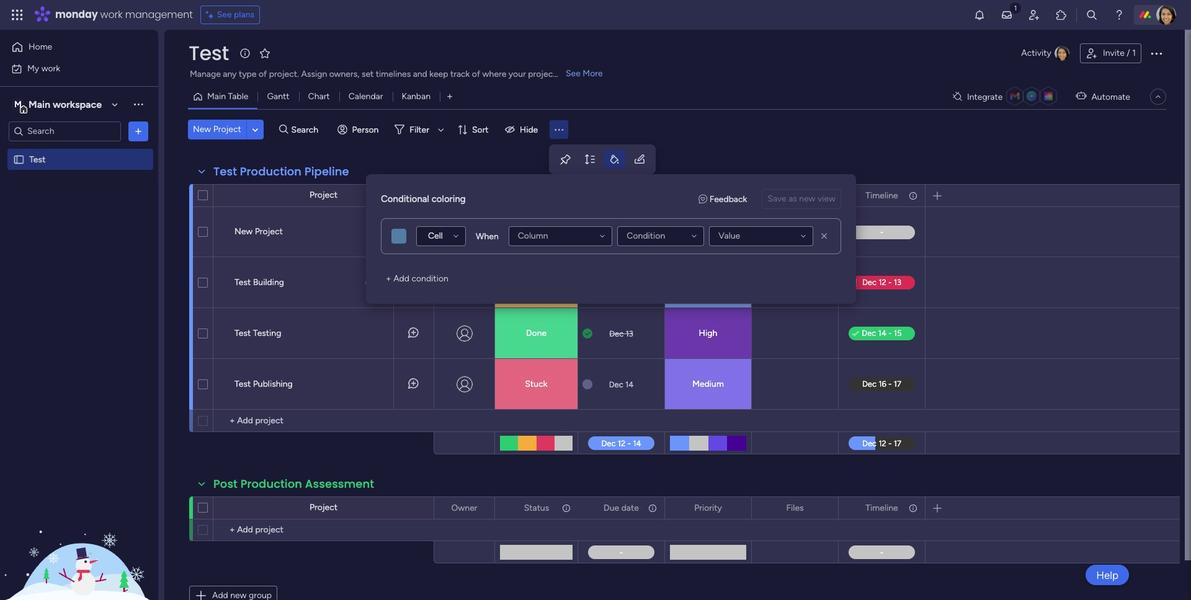 Task type: vqa. For each thing, say whether or not it's contained in the screenshot.
Dec 13
yes



Task type: describe. For each thing, give the bounding box(es) containing it.
integrate
[[968, 92, 1003, 102]]

due
[[604, 503, 620, 514]]

filter
[[410, 124, 429, 135]]

not started
[[513, 227, 560, 238]]

type
[[239, 69, 257, 79]]

due date
[[604, 503, 639, 514]]

show board description image
[[238, 47, 253, 60]]

invite
[[1104, 48, 1125, 58]]

v2 user feedback image
[[699, 194, 708, 205]]

pipeline
[[305, 164, 349, 179]]

value
[[719, 231, 741, 241]]

invite / 1
[[1104, 48, 1137, 58]]

more
[[583, 68, 603, 79]]

2 priority field from the top
[[692, 502, 726, 516]]

manage any type of project. assign owners, set timelines and keep track of where your project stands.
[[190, 69, 586, 79]]

1 vertical spatial new project
[[235, 227, 283, 237]]

sort
[[472, 124, 489, 135]]

stands.
[[559, 69, 586, 79]]

Search field
[[288, 121, 326, 138]]

test for test building
[[235, 277, 251, 288]]

Search in workspace field
[[26, 124, 104, 138]]

help image
[[1114, 9, 1126, 21]]

see more
[[566, 68, 603, 79]]

project inside button
[[213, 124, 241, 135]]

building
[[253, 277, 284, 288]]

workspace selection element
[[12, 97, 104, 113]]

test for test production pipeline
[[214, 164, 237, 179]]

production for post
[[241, 477, 302, 492]]

Due date field
[[601, 502, 642, 516]]

feedback link
[[699, 193, 748, 206]]

my work button
[[7, 59, 133, 79]]

dec for dec 13
[[610, 329, 624, 339]]

2 files field from the top
[[784, 502, 807, 516]]

and
[[413, 69, 428, 79]]

options image for due date field
[[647, 498, 656, 519]]

see plans
[[217, 9, 255, 20]]

see for see plans
[[217, 9, 232, 20]]

calendar button
[[339, 87, 393, 107]]

autopilot image
[[1077, 88, 1087, 104]]

options image for 2nd timeline field from the bottom
[[908, 185, 917, 206]]

test for test testing
[[235, 328, 251, 339]]

workspace options image
[[132, 98, 145, 111]]

0 horizontal spatial 1
[[417, 282, 420, 289]]

column information image for status
[[562, 504, 572, 514]]

+ Add project text field
[[220, 414, 428, 429]]

sort button
[[452, 120, 496, 140]]

post production assessment
[[214, 477, 374, 492]]

high
[[699, 328, 718, 339]]

not
[[513, 227, 529, 238]]

0 horizontal spatial options image
[[132, 125, 145, 137]]

workspace image
[[12, 98, 24, 111]]

test publishing
[[235, 379, 293, 390]]

calendar
[[349, 91, 383, 102]]

test testing
[[235, 328, 281, 339]]

test production pipeline
[[214, 164, 349, 179]]

condition
[[627, 231, 666, 241]]

person button
[[332, 120, 386, 140]]

test up manage
[[189, 39, 229, 67]]

condition
[[412, 274, 449, 284]]

1 files field from the top
[[784, 189, 807, 203]]

testing
[[253, 328, 281, 339]]

+ add condition
[[386, 274, 449, 284]]

gantt button
[[258, 87, 299, 107]]

main for main table
[[207, 91, 226, 102]]

v2 done deadline image
[[583, 328, 593, 340]]

dapulse integrations image
[[953, 92, 963, 101]]

1 timeline field from the top
[[863, 189, 902, 203]]

dapulse checkmark sign image
[[853, 327, 860, 342]]

+ add condition button
[[381, 269, 454, 289]]

main table
[[207, 91, 249, 102]]

test inside list box
[[29, 154, 46, 165]]

1 priority field from the top
[[692, 189, 726, 203]]

kanban button
[[393, 87, 440, 107]]

keep
[[430, 69, 448, 79]]

2 timeline field from the top
[[863, 502, 902, 516]]

done
[[526, 328, 547, 339]]

hide
[[520, 124, 538, 135]]

save as new view
[[768, 194, 836, 204]]

remove sort image
[[819, 230, 831, 243]]

status
[[524, 503, 550, 514]]

activity
[[1022, 48, 1052, 58]]

main table button
[[188, 87, 258, 107]]

any
[[223, 69, 237, 79]]

plans
[[234, 9, 255, 20]]

priority for 2nd priority "field" from the bottom
[[695, 190, 722, 201]]

when
[[476, 231, 499, 242]]

1 files from the top
[[787, 190, 804, 201]]

help
[[1097, 570, 1119, 582]]

as
[[789, 194, 798, 204]]

gantt
[[267, 91, 290, 102]]

invite / 1 button
[[1081, 43, 1142, 63]]

started
[[531, 227, 560, 238]]

options image for first timeline field from the bottom
[[908, 498, 917, 519]]

1 of from the left
[[259, 69, 267, 79]]

2 of from the left
[[472, 69, 481, 79]]

1 image
[[1011, 1, 1022, 15]]

dec for dec 14
[[609, 380, 624, 390]]

inbox image
[[1001, 9, 1014, 21]]

home button
[[7, 37, 133, 57]]

new
[[800, 194, 816, 204]]

angle down image
[[252, 125, 258, 134]]

assessment
[[305, 477, 374, 492]]

coloring
[[432, 194, 466, 205]]

collapse board header image
[[1154, 92, 1164, 102]]

1 horizontal spatial new
[[235, 227, 253, 237]]

lottie animation element
[[0, 475, 158, 601]]

column
[[518, 231, 548, 241]]

james peterson image
[[1157, 5, 1177, 25]]

work for monday
[[100, 7, 123, 22]]

project down the pipeline at left top
[[310, 190, 338, 200]]

hide button
[[500, 120, 546, 140]]

your
[[509, 69, 526, 79]]

medium
[[693, 379, 724, 390]]

save
[[768, 194, 787, 204]]

new project button
[[188, 120, 246, 140]]

1 button
[[394, 258, 434, 308]]

owners,
[[329, 69, 360, 79]]

search everything image
[[1086, 9, 1099, 21]]

invite members image
[[1029, 9, 1041, 21]]

project.
[[269, 69, 299, 79]]

notifications image
[[974, 9, 986, 21]]

chart button
[[299, 87, 339, 107]]



Task type: locate. For each thing, give the bounding box(es) containing it.
0 vertical spatial production
[[240, 164, 302, 179]]

main left table on the left top of page
[[207, 91, 226, 102]]

1 vertical spatial priority
[[695, 503, 722, 514]]

1 vertical spatial work
[[41, 63, 60, 74]]

home
[[29, 42, 52, 52]]

0 vertical spatial priority field
[[692, 189, 726, 203]]

chart
[[308, 91, 330, 102]]

column information image for first timeline field from the bottom
[[909, 504, 919, 514]]

Files field
[[784, 189, 807, 203], [784, 502, 807, 516]]

0 horizontal spatial new
[[193, 124, 211, 135]]

column information image
[[562, 504, 572, 514], [648, 504, 658, 514]]

1 vertical spatial production
[[241, 477, 302, 492]]

Test Production Pipeline field
[[210, 164, 352, 180]]

2 timeline from the top
[[866, 503, 899, 514]]

Owner field
[[448, 189, 481, 203], [448, 502, 481, 516]]

1 horizontal spatial main
[[207, 91, 226, 102]]

my work
[[27, 63, 60, 74]]

1 horizontal spatial 1
[[1133, 48, 1137, 58]]

new project inside button
[[193, 124, 241, 135]]

menu image
[[554, 124, 565, 136]]

work
[[100, 7, 123, 22], [41, 63, 60, 74]]

1 column information image from the left
[[562, 504, 572, 514]]

see left more at top
[[566, 68, 581, 79]]

work inside "button"
[[41, 63, 60, 74]]

work right my
[[41, 63, 60, 74]]

m
[[14, 99, 22, 110]]

priority for first priority "field" from the bottom of the page
[[695, 503, 722, 514]]

14
[[626, 380, 634, 390]]

project left angle down image at top left
[[213, 124, 241, 135]]

0 vertical spatial dec
[[610, 329, 624, 339]]

cell
[[428, 231, 443, 241]]

1 horizontal spatial see
[[566, 68, 581, 79]]

2 owner field from the top
[[448, 502, 481, 516]]

main right workspace icon
[[29, 98, 50, 110]]

save as new view button
[[762, 189, 842, 209]]

2 column information image from the left
[[648, 504, 658, 514]]

test right public board 'icon'
[[29, 154, 46, 165]]

of right track
[[472, 69, 481, 79]]

0 vertical spatial files
[[787, 190, 804, 201]]

test list box
[[0, 146, 158, 338]]

test for test publishing
[[235, 379, 251, 390]]

test left testing
[[235, 328, 251, 339]]

0 vertical spatial new project
[[193, 124, 241, 135]]

post
[[214, 477, 238, 492]]

add view image
[[447, 92, 453, 101]]

new project down main table button at the top left of the page
[[193, 124, 241, 135]]

person
[[352, 124, 379, 135]]

0 horizontal spatial of
[[259, 69, 267, 79]]

main
[[207, 91, 226, 102], [29, 98, 50, 110]]

1 owner from the top
[[452, 190, 478, 201]]

project
[[213, 124, 241, 135], [310, 190, 338, 200], [255, 227, 283, 237], [310, 503, 338, 513]]

0 vertical spatial priority
[[695, 190, 722, 201]]

project
[[528, 69, 557, 79]]

activity button
[[1017, 43, 1076, 63]]

conditional coloring
[[381, 194, 466, 205]]

production for test
[[240, 164, 302, 179]]

column information image for due date
[[648, 504, 658, 514]]

column information image right date
[[648, 504, 658, 514]]

1 timeline from the top
[[866, 190, 899, 201]]

options image right status field
[[561, 498, 570, 519]]

see inside button
[[217, 9, 232, 20]]

new project up test building
[[235, 227, 283, 237]]

2 column information image from the top
[[909, 504, 919, 514]]

2 files from the top
[[787, 503, 804, 514]]

filter button
[[390, 120, 449, 140]]

main inside workspace selection element
[[29, 98, 50, 110]]

1 column information image from the top
[[909, 191, 919, 201]]

of
[[259, 69, 267, 79], [472, 69, 481, 79]]

lottie animation image
[[0, 475, 158, 601]]

0 vertical spatial see
[[217, 9, 232, 20]]

options image
[[132, 125, 145, 137], [477, 498, 486, 519], [561, 498, 570, 519]]

add
[[394, 274, 410, 284]]

test left building at the left of page
[[235, 277, 251, 288]]

1 right /
[[1133, 48, 1137, 58]]

2 priority from the top
[[695, 503, 722, 514]]

0 vertical spatial new
[[193, 124, 211, 135]]

Test field
[[186, 39, 232, 67]]

1 horizontal spatial of
[[472, 69, 481, 79]]

kanban
[[402, 91, 431, 102]]

1 right "add"
[[417, 282, 420, 289]]

project up building at the left of page
[[255, 227, 283, 237]]

of right "type"
[[259, 69, 267, 79]]

Priority field
[[692, 189, 726, 203], [692, 502, 726, 516]]

owner
[[452, 190, 478, 201], [452, 503, 478, 514]]

v2 search image
[[279, 123, 288, 137]]

dec left 14 at the right of the page
[[609, 380, 624, 390]]

new up test building
[[235, 227, 253, 237]]

option
[[0, 148, 158, 151]]

management
[[125, 7, 193, 22]]

dec left 13
[[610, 329, 624, 339]]

Timeline field
[[863, 189, 902, 203], [863, 502, 902, 516]]

0 horizontal spatial work
[[41, 63, 60, 74]]

0 horizontal spatial see
[[217, 9, 232, 20]]

13
[[626, 329, 634, 339]]

where
[[483, 69, 507, 79]]

options image left status field
[[477, 498, 486, 519]]

1 vertical spatial priority field
[[692, 502, 726, 516]]

production down v2 search image
[[240, 164, 302, 179]]

2 horizontal spatial options image
[[561, 498, 570, 519]]

files
[[787, 190, 804, 201], [787, 503, 804, 514]]

0 vertical spatial column information image
[[909, 191, 919, 201]]

0 horizontal spatial main
[[29, 98, 50, 110]]

1 vertical spatial see
[[566, 68, 581, 79]]

0 vertical spatial owner field
[[448, 189, 481, 203]]

arrow down image
[[434, 122, 449, 137]]

test building
[[235, 277, 284, 288]]

1 vertical spatial timeline field
[[863, 502, 902, 516]]

new
[[193, 124, 211, 135], [235, 227, 253, 237]]

production
[[240, 164, 302, 179], [241, 477, 302, 492]]

test left publishing
[[235, 379, 251, 390]]

apps image
[[1056, 9, 1068, 21]]

table
[[228, 91, 249, 102]]

see more link
[[565, 68, 604, 80]]

0 horizontal spatial column information image
[[562, 504, 572, 514]]

priority
[[695, 190, 722, 201], [695, 503, 722, 514]]

main inside button
[[207, 91, 226, 102]]

manage
[[190, 69, 221, 79]]

+
[[386, 274, 392, 284]]

track
[[451, 69, 470, 79]]

1 vertical spatial owner field
[[448, 502, 481, 516]]

stuck
[[525, 379, 548, 390]]

timeline
[[866, 190, 899, 201], [866, 503, 899, 514]]

monday work management
[[55, 7, 193, 22]]

column information image for 2nd timeline field from the bottom
[[909, 191, 919, 201]]

test down new project button
[[214, 164, 237, 179]]

feedback
[[710, 194, 748, 205]]

production right post
[[241, 477, 302, 492]]

see plans button
[[200, 6, 260, 24]]

workspace
[[53, 98, 102, 110]]

timelines
[[376, 69, 411, 79]]

Post Production Assessment field
[[210, 477, 377, 493]]

see left the plans
[[217, 9, 232, 20]]

conditional
[[381, 194, 430, 205]]

main workspace
[[29, 98, 102, 110]]

0 vertical spatial owner
[[452, 190, 478, 201]]

1 vertical spatial new
[[235, 227, 253, 237]]

1 vertical spatial files field
[[784, 502, 807, 516]]

1 owner field from the top
[[448, 189, 481, 203]]

1 horizontal spatial column information image
[[648, 504, 658, 514]]

1 vertical spatial 1
[[417, 282, 420, 289]]

date
[[622, 503, 639, 514]]

new inside new project button
[[193, 124, 211, 135]]

1 vertical spatial timeline
[[866, 503, 899, 514]]

1 horizontal spatial options image
[[477, 498, 486, 519]]

see
[[217, 9, 232, 20], [566, 68, 581, 79]]

1 vertical spatial dec
[[609, 380, 624, 390]]

0 vertical spatial 1
[[1133, 48, 1137, 58]]

1 vertical spatial owner
[[452, 503, 478, 514]]

column information image right status field
[[562, 504, 572, 514]]

timeline for first timeline field from the bottom
[[866, 503, 899, 514]]

dec 14
[[609, 380, 634, 390]]

help button
[[1086, 565, 1130, 586]]

view
[[818, 194, 836, 204]]

1 vertical spatial column information image
[[909, 504, 919, 514]]

set
[[362, 69, 374, 79]]

automate
[[1092, 92, 1131, 102]]

work right monday
[[100, 7, 123, 22]]

publishing
[[253, 379, 293, 390]]

dec 13
[[610, 329, 634, 339]]

2 owner from the top
[[452, 503, 478, 514]]

new down main table button at the top left of the page
[[193, 124, 211, 135]]

dec
[[610, 329, 624, 339], [609, 380, 624, 390]]

0 vertical spatial work
[[100, 7, 123, 22]]

add to favorites image
[[259, 47, 271, 59]]

project up + add project text field
[[310, 503, 338, 513]]

+ Add project text field
[[220, 523, 428, 538]]

0 vertical spatial files field
[[784, 189, 807, 203]]

/
[[1127, 48, 1131, 58]]

options image
[[1150, 46, 1164, 61], [908, 185, 917, 206], [647, 498, 656, 519], [908, 498, 917, 519]]

Status field
[[521, 502, 553, 516]]

see for see more
[[566, 68, 581, 79]]

0 vertical spatial timeline
[[866, 190, 899, 201]]

1 vertical spatial files
[[787, 503, 804, 514]]

public board image
[[13, 154, 25, 165]]

column information image
[[909, 191, 919, 201], [909, 504, 919, 514]]

timeline for 2nd timeline field from the bottom
[[866, 190, 899, 201]]

1 priority from the top
[[695, 190, 722, 201]]

work for my
[[41, 63, 60, 74]]

options image down workspace options icon on the left top of the page
[[132, 125, 145, 137]]

test
[[189, 39, 229, 67], [29, 154, 46, 165], [214, 164, 237, 179], [235, 277, 251, 288], [235, 328, 251, 339], [235, 379, 251, 390]]

select product image
[[11, 9, 24, 21]]

test inside field
[[214, 164, 237, 179]]

1 horizontal spatial work
[[100, 7, 123, 22]]

0 vertical spatial timeline field
[[863, 189, 902, 203]]

monday
[[55, 7, 98, 22]]

main for main workspace
[[29, 98, 50, 110]]

new project
[[193, 124, 241, 135], [235, 227, 283, 237]]



